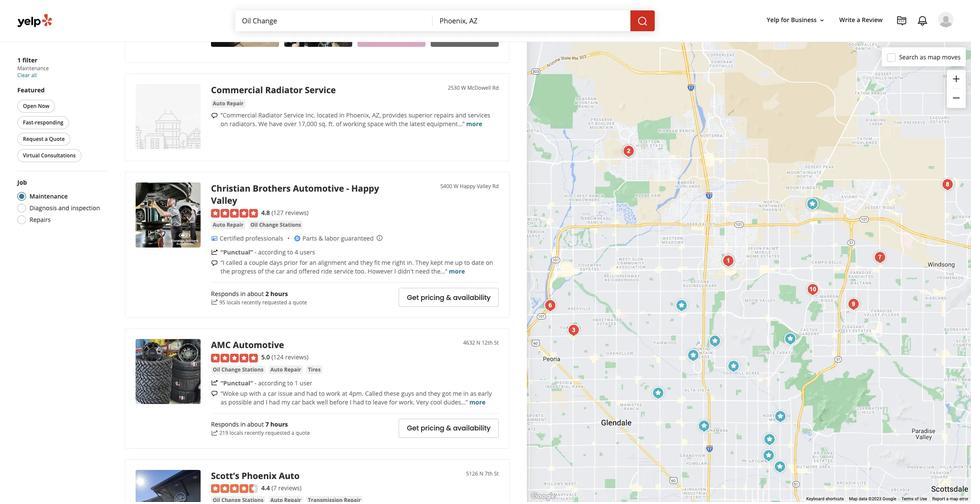 Task type: locate. For each thing, give the bounding box(es) containing it.
search image
[[638, 16, 648, 26]]

auto repair link
[[211, 99, 245, 108], [211, 221, 245, 230], [269, 365, 303, 374]]

0 vertical spatial -
[[347, 183, 349, 194]]

2 get pricing & availability from the top
[[407, 423, 491, 433]]

"punctual" for "punctual" - according to 1 user
[[221, 379, 253, 387]]

16 trending v2 image
[[211, 299, 218, 306], [211, 430, 218, 437]]

tires
[[308, 366, 321, 373]]

None search field
[[235, 10, 657, 31]]

open now button
[[17, 100, 55, 113]]

1 vertical spatial for
[[300, 259, 308, 267]]

0 vertical spatial for
[[782, 16, 790, 24]]

change down 5 star rating image
[[222, 366, 241, 373]]

grease monkey image
[[845, 296, 863, 313]]

auto down commercial
[[213, 100, 225, 107]]

had up back
[[307, 389, 318, 398]]

a down the "punctual" - according to 1 user
[[263, 389, 266, 398]]

"punctual" up "called"
[[221, 248, 253, 256]]

more down early
[[470, 398, 486, 406]]

0 vertical spatial oil change stations
[[251, 221, 301, 229]]

in right located
[[340, 111, 345, 119]]

st for amc automotive
[[494, 339, 499, 347]]

1 horizontal spatial up
[[456, 259, 463, 267]]

and down the prior
[[287, 267, 297, 275]]

5.0 (124 reviews)
[[262, 353, 309, 361]]

get pricing & availability down dudes…"
[[407, 423, 491, 433]]

automotive up 5.0
[[233, 339, 284, 351]]

1 get from the top
[[407, 293, 419, 303]]

& down dudes…"
[[446, 423, 452, 433]]

1 vertical spatial w
[[454, 183, 459, 190]]

with down the "punctual" - according to 1 user
[[249, 389, 261, 398]]

radiator inside "commercial radiator service inc. located in phoenix, az, provides superior repairs and services on radiators. we have over 17,000 sq. ft. of working space with the latest equipment…"
[[258, 111, 283, 119]]

for right yelp
[[782, 16, 790, 24]]

2 availability from the top
[[453, 423, 491, 433]]

16 chevron down v2 image
[[819, 17, 826, 24]]

featured group
[[16, 86, 108, 164]]

quote for automotive
[[296, 429, 310, 437]]

i down right
[[395, 267, 396, 275]]

map
[[850, 497, 858, 501]]

1 vertical spatial service
[[284, 111, 304, 119]]

tires link
[[307, 365, 323, 374]]

"i
[[221, 259, 225, 267]]

diagnosis and inspection
[[29, 204, 100, 212]]

1 get pricing & availability from the top
[[407, 293, 491, 303]]

0 vertical spatial car
[[276, 267, 285, 275]]

prior
[[284, 259, 298, 267]]

service for "commercial
[[284, 111, 304, 119]]

to down called
[[366, 398, 372, 406]]

2 16 trending v2 image from the top
[[211, 380, 218, 387]]

availability down date
[[453, 293, 491, 303]]

in up dudes…"
[[464, 389, 469, 398]]

2 responds from the top
[[211, 420, 239, 429]]

0 vertical spatial with
[[386, 120, 398, 128]]

auto repair
[[213, 221, 244, 229], [271, 366, 301, 373]]

2 "punctual" from the top
[[221, 379, 253, 387]]

days
[[270, 259, 283, 267]]

oil change stations for top the "oil change stations" link
[[251, 221, 301, 229]]

0 vertical spatial map
[[928, 53, 941, 61]]

auto repair down 5.0 (124 reviews)
[[271, 366, 301, 373]]

working
[[343, 120, 366, 128]]

n left "12th"
[[477, 339, 481, 347]]

get down work.
[[407, 423, 419, 433]]

radiator inside commercial radiator service auto repair
[[265, 84, 303, 96]]

pricing for amc automotive
[[421, 423, 445, 433]]

recently for christian brothers automotive - happy valley
[[242, 299, 261, 306]]

stations
[[280, 221, 301, 229], [242, 366, 264, 373]]

reviews) down christian brothers automotive - happy valley
[[285, 209, 309, 217]]

1 about from the top
[[247, 290, 264, 298]]

car
[[276, 267, 285, 275], [268, 389, 277, 398], [292, 398, 301, 406]]

1 none field from the left
[[242, 16, 426, 26]]

repair
[[227, 100, 244, 107], [227, 221, 244, 229], [284, 366, 301, 373]]

0 vertical spatial 16 speech v2 image
[[211, 112, 218, 119]]

zoom out image
[[952, 93, 962, 103]]

me up dudes…"
[[453, 389, 462, 398]]

valvoline instant oil change image
[[804, 195, 822, 213], [565, 322, 583, 339]]

oil change stations button for top the "oil change stations" link
[[249, 221, 303, 230]]

yelp for business button
[[764, 12, 830, 28]]

1 vertical spatial oil change stations link
[[211, 365, 265, 374]]

according
[[258, 248, 286, 256], [258, 379, 286, 387]]

a down the prior
[[289, 299, 292, 306]]

2 vertical spatial for
[[389, 398, 398, 406]]

i inside "i called a couple days prior for an alignment and they fit me right in. they kept me up to date on the progress of the car and offered ride service too. however i didn't need the…"
[[395, 267, 396, 275]]

0 vertical spatial responds
[[211, 290, 239, 298]]

amc automotive image
[[136, 339, 201, 404]]

locals for amc automotive
[[230, 429, 243, 437]]

labor
[[325, 234, 340, 243]]

and up too.
[[348, 259, 359, 267]]

2 none field from the left
[[440, 16, 624, 26]]

4
[[295, 248, 298, 256]]

maintenance
[[17, 65, 49, 72], [29, 192, 68, 200]]

clear
[[17, 72, 30, 79]]

located
[[317, 111, 338, 119]]

automotive up 4.8 (127 reviews)
[[293, 183, 344, 194]]

1 vertical spatial more link
[[449, 267, 465, 275]]

well
[[317, 398, 328, 406]]

0 vertical spatial change
[[259, 221, 279, 229]]

2 vertical spatial repair
[[284, 366, 301, 373]]

0 vertical spatial about
[[247, 290, 264, 298]]

locals for christian brothers automotive - happy valley
[[227, 299, 240, 306]]

2 16 trending v2 image from the top
[[211, 430, 218, 437]]

2 pricing from the top
[[421, 423, 445, 433]]

hours for automotive
[[271, 420, 288, 429]]

pricing down the…"
[[421, 293, 445, 303]]

car right my
[[292, 398, 301, 406]]

valvoline instant oil change image
[[804, 195, 822, 213]]

1 hours from the top
[[271, 290, 288, 298]]

auto repair down 4.8 star rating image
[[213, 221, 244, 229]]

had left my
[[269, 398, 280, 406]]

change for top the "oil change stations" link
[[259, 221, 279, 229]]

kelly clark automotive specialists image
[[772, 408, 790, 425]]

0 vertical spatial valley
[[477, 183, 491, 190]]

0 vertical spatial rd
[[493, 84, 499, 91]]

service up over
[[284, 111, 304, 119]]

1 responds from the top
[[211, 290, 239, 298]]

of inside "commercial radiator service inc. located in phoenix, az, provides superior repairs and services on radiators. we have over 17,000 sq. ft. of working space with the latest equipment…"
[[336, 120, 342, 128]]

requested down '7'
[[266, 429, 290, 437]]

map
[[928, 53, 941, 61], [950, 497, 959, 501]]

1 horizontal spatial of
[[336, 120, 342, 128]]

report a map error
[[933, 497, 969, 501]]

16 speech v2 image
[[211, 112, 218, 119], [211, 260, 218, 267], [211, 391, 218, 397]]

as right search
[[921, 53, 927, 61]]

hours right 2
[[271, 290, 288, 298]]

16 trending v2 image for "punctual" - according to 1 user
[[211, 380, 218, 387]]

group
[[948, 70, 967, 108]]

about left '7'
[[247, 420, 264, 429]]

1 vertical spatial quote
[[296, 429, 310, 437]]

about for automotive
[[247, 420, 264, 429]]

maintenance down filter
[[17, 65, 49, 72]]

terms of use
[[902, 497, 928, 501]]

econo lube n' tune & brakes image
[[872, 249, 889, 266]]

1 vertical spatial availability
[[453, 423, 491, 433]]

a right the report
[[947, 497, 949, 501]]

2 according from the top
[[258, 379, 286, 387]]

16 trending v2 image left 219
[[211, 430, 218, 437]]

None field
[[242, 16, 426, 26], [440, 16, 624, 26]]

Near text field
[[440, 16, 624, 26]]

0 vertical spatial w
[[462, 84, 466, 91]]

write a review
[[840, 16, 883, 24]]

quote
[[293, 299, 307, 306], [296, 429, 310, 437]]

on inside "commercial radiator service inc. located in phoenix, az, provides superior repairs and services on radiators. we have over 17,000 sq. ft. of working space with the latest equipment…"
[[221, 120, 228, 128]]

1 "punctual" from the top
[[221, 248, 253, 256]]

0 horizontal spatial happy
[[352, 183, 379, 194]]

see portfolio
[[447, 8, 483, 17]]

0 vertical spatial availability
[[453, 293, 491, 303]]

with inside "woke up with a car issue and had to work at 4pm. called these guys and they got me in as early as possible and i had my car back well before i had to leave for work. very cool dudes…"
[[249, 389, 261, 398]]

0 horizontal spatial christian brothers automotive - happy valley image
[[136, 183, 201, 248]]

3a automotive & diesel repair image
[[725, 358, 743, 375]]

1 vertical spatial st
[[494, 470, 499, 477]]

16 trending v2 image for "punctual" - according to 4 users
[[211, 249, 218, 256]]

a inside button
[[45, 135, 48, 143]]

get for amc automotive
[[407, 423, 419, 433]]

phoenix,
[[346, 111, 371, 119]]

0 vertical spatial radiator
[[265, 84, 303, 96]]

of left use on the right bottom of the page
[[916, 497, 919, 501]]

oil
[[251, 221, 258, 229], [213, 366, 220, 373]]

yelp
[[767, 16, 780, 24]]

info icon image
[[377, 235, 383, 242], [377, 235, 383, 242]]

0 vertical spatial st
[[494, 339, 499, 347]]

0 vertical spatial get
[[407, 293, 419, 303]]

0 vertical spatial valvoline instant oil change image
[[804, 195, 822, 213]]

1 vertical spatial they
[[428, 389, 441, 398]]

car inside "i called a couple days prior for an alignment and they fit me right in. they kept me up to date on the progress of the car and offered ride service too. however i didn't need the…"
[[276, 267, 285, 275]]

on right date
[[486, 259, 494, 267]]

up inside "i called a couple days prior for an alignment and they fit me right in. they kept me up to date on the progress of the car and offered ride service too. however i didn't need the…"
[[456, 259, 463, 267]]

hours for brothers
[[271, 290, 288, 298]]

for inside "i called a couple days prior for an alignment and they fit me right in. they kept me up to date on the progress of the car and offered ride service too. however i didn't need the…"
[[300, 259, 308, 267]]

reviews) for phoenix
[[279, 484, 302, 492]]

0 vertical spatial oil
[[251, 221, 258, 229]]

and right repairs
[[456, 111, 467, 119]]

more link down early
[[470, 398, 486, 406]]

as left early
[[471, 389, 477, 398]]

1 according from the top
[[258, 248, 286, 256]]

oil change stations button down 5 star rating image
[[211, 365, 265, 374]]

2 get pricing & availability button from the top
[[399, 419, 499, 438]]

1 pricing from the top
[[421, 293, 445, 303]]

these
[[384, 389, 400, 398]]

1 vertical spatial rd
[[493, 183, 499, 190]]

0 vertical spatial pricing
[[421, 293, 445, 303]]

more for amc automotive
[[470, 398, 486, 406]]

"commercial radiator service inc. located in phoenix, az, provides superior repairs and services on radiators. we have over 17,000 sq. ft. of working space with the latest equipment…"
[[221, 111, 491, 128]]

the for progress
[[265, 267, 275, 275]]

0 horizontal spatial of
[[258, 267, 264, 275]]

clear all link
[[17, 72, 37, 79]]

1 vertical spatial &
[[446, 293, 452, 303]]

1 16 speech v2 image from the top
[[211, 112, 218, 119]]

sammy's auto service image
[[650, 384, 667, 402]]

a inside "i called a couple days prior for an alignment and they fit me right in. they kept me up to date on the progress of the car and offered ride service too. however i didn't need the…"
[[244, 259, 248, 267]]

more down services at the top of the page
[[467, 120, 483, 128]]

0 vertical spatial more
[[467, 120, 483, 128]]

1 vertical spatial more
[[449, 267, 465, 275]]

oil up certified professionals
[[251, 221, 258, 229]]

date
[[472, 259, 485, 267]]

1 vertical spatial oil change stations
[[213, 366, 264, 373]]

with inside "commercial radiator service inc. located in phoenix, az, provides superior repairs and services on radiators. we have over 17,000 sq. ft. of working space with the latest equipment…"
[[386, 120, 398, 128]]

the inside "commercial radiator service inc. located in phoenix, az, provides superior repairs and services on radiators. we have over 17,000 sq. ft. of working space with the latest equipment…"
[[399, 120, 408, 128]]

oil change stations link down 5 star rating image
[[211, 365, 265, 374]]

a left quote
[[45, 135, 48, 143]]

certified professionals
[[220, 234, 283, 243]]

amc automotive image
[[772, 458, 789, 476]]

none field 'find'
[[242, 16, 426, 26]]

"punctual" for "punctual" - according to 4 users
[[221, 248, 253, 256]]

called
[[226, 259, 243, 267]]

1 horizontal spatial change
[[259, 221, 279, 229]]

the down "i at the bottom
[[221, 267, 230, 275]]

data
[[859, 497, 868, 501]]

2 about from the top
[[247, 420, 264, 429]]

auto repair link down 4.8 star rating image
[[211, 221, 245, 230]]

1 horizontal spatial the
[[265, 267, 275, 275]]

auto repair button down 4.8 star rating image
[[211, 221, 245, 230]]

availability for christian brothers automotive - happy valley
[[453, 293, 491, 303]]

auto up 4.4 (7 reviews)
[[279, 470, 300, 482]]

1 filter maintenance clear all
[[17, 56, 49, 79]]

"i called a couple days prior for an alignment and they fit me right in. they kept me up to date on the progress of the car and offered ride service too. however i didn't need the…"
[[221, 259, 494, 275]]

- inside christian brothers automotive - happy valley
[[347, 183, 349, 194]]

1 vertical spatial 16 speech v2 image
[[211, 260, 218, 267]]

4.8
[[262, 209, 270, 217]]

in
[[340, 111, 345, 119], [241, 290, 246, 298], [464, 389, 469, 398], [241, 420, 246, 429]]

oil change stations button down (127
[[249, 221, 303, 230]]

1 vertical spatial get pricing & availability
[[407, 423, 491, 433]]

guys
[[401, 389, 414, 398]]

219 locals recently requested a quote
[[219, 429, 310, 437]]

progress
[[232, 267, 256, 275]]

0 horizontal spatial 1
[[17, 56, 21, 64]]

1 horizontal spatial had
[[307, 389, 318, 398]]

1 get pricing & availability button from the top
[[399, 288, 499, 307]]

none field near
[[440, 16, 624, 26]]

about up 95 locals recently requested a quote
[[247, 290, 264, 298]]

0 vertical spatial n
[[477, 339, 481, 347]]

locals right 95
[[227, 299, 240, 306]]

responds up 95
[[211, 290, 239, 298]]

pricing for christian brothers automotive - happy valley
[[421, 293, 445, 303]]

christian brothers automotive - happy valley link
[[211, 183, 379, 206]]

the down days
[[265, 267, 275, 275]]

get pricing & availability down the…"
[[407, 293, 491, 303]]

0 horizontal spatial with
[[249, 389, 261, 398]]

& down the…"
[[446, 293, 452, 303]]

0 vertical spatial 1
[[17, 56, 21, 64]]

to left date
[[465, 259, 470, 267]]

alignment
[[318, 259, 347, 267]]

16 trending v2 image down 16 certified professionals v2 image on the top left of page
[[211, 249, 218, 256]]

0 vertical spatial reviews)
[[285, 209, 309, 217]]

and
[[456, 111, 467, 119], [58, 204, 69, 212], [348, 259, 359, 267], [287, 267, 297, 275], [294, 389, 305, 398], [416, 389, 427, 398], [254, 398, 264, 406]]

leave
[[373, 398, 388, 406]]

1 horizontal spatial on
[[486, 259, 494, 267]]

2 vertical spatial more
[[470, 398, 486, 406]]

1 16 trending v2 image from the top
[[211, 299, 218, 306]]

up
[[456, 259, 463, 267], [240, 389, 248, 398]]

2 16 speech v2 image from the top
[[211, 260, 218, 267]]

option group
[[15, 178, 108, 227]]

2 vertical spatial reviews)
[[279, 484, 302, 492]]

1 horizontal spatial map
[[950, 497, 959, 501]]

auto repair link up "commercial
[[211, 99, 245, 108]]

more link for amc automotive
[[470, 398, 486, 406]]

for down these
[[389, 398, 398, 406]]

eurocar center image
[[782, 330, 800, 348]]

stations down 4.8 (127 reviews)
[[280, 221, 301, 229]]

get down didn't
[[407, 293, 419, 303]]

1 inside 1 filter maintenance clear all
[[17, 56, 21, 64]]

16 speech v2 image left "woke
[[211, 391, 218, 397]]

very
[[417, 398, 429, 406]]

certified
[[220, 234, 244, 243]]

0 vertical spatial "punctual"
[[221, 248, 253, 256]]

happy inside christian brothers automotive - happy valley
[[352, 183, 379, 194]]

repair for the bottom "auto repair" link
[[284, 366, 301, 373]]

user actions element
[[761, 11, 967, 64]]

1 vertical spatial christian brothers automotive - happy valley image
[[136, 183, 201, 248]]

in inside "commercial radiator service inc. located in phoenix, az, provides superior repairs and services on radiators. we have over 17,000 sq. ft. of working space with the latest equipment…"
[[340, 111, 345, 119]]

- for - according to 4 users
[[255, 248, 257, 256]]

1 availability from the top
[[453, 293, 491, 303]]

request a quote
[[23, 135, 65, 143]]

right
[[392, 259, 406, 267]]

happy
[[352, 183, 379, 194], [460, 183, 476, 190]]

offered
[[299, 267, 320, 275]]

job
[[17, 178, 27, 186]]

0 horizontal spatial up
[[240, 389, 248, 398]]

1 vertical spatial with
[[249, 389, 261, 398]]

keyboard shortcuts button
[[807, 496, 845, 502]]

1 horizontal spatial with
[[386, 120, 398, 128]]

fast-responding
[[23, 119, 63, 126]]

service
[[305, 84, 336, 96], [284, 111, 304, 119]]

according up issue
[[258, 379, 286, 387]]

they inside "woke up with a car issue and had to work at 4pm. called these guys and they got me in as early as possible and i had my car back well before i had to leave for work. very cool dudes…"
[[428, 389, 441, 398]]

repair for the middle "auto repair" link
[[227, 221, 244, 229]]

quote for brothers
[[293, 299, 307, 306]]

1 vertical spatial up
[[240, 389, 248, 398]]

1 vertical spatial requested
[[266, 429, 290, 437]]

get pricing & availability button down dudes…"
[[399, 419, 499, 438]]

with
[[386, 120, 398, 128], [249, 389, 261, 398]]

16 trending v2 image
[[211, 249, 218, 256], [211, 380, 218, 387]]

1 vertical spatial of
[[258, 267, 264, 275]]

"punctual" up "woke
[[221, 379, 253, 387]]

fast-
[[23, 119, 35, 126]]

1 st from the top
[[494, 339, 499, 347]]

1 left user
[[295, 379, 298, 387]]

stations down 5.0
[[242, 366, 264, 373]]

0 horizontal spatial they
[[361, 259, 373, 267]]

n for scott's phoenix auto
[[480, 470, 484, 477]]

1 horizontal spatial automotive
[[293, 183, 344, 194]]

2 hours from the top
[[271, 420, 288, 429]]

christian brothers automotive - happy valley image
[[620, 142, 638, 160], [136, 183, 201, 248]]

on inside "i called a couple days prior for an alignment and they fit me right in. they kept me up to date on the progress of the car and offered ride service too. however i didn't need the…"
[[486, 259, 494, 267]]

1 vertical spatial auto repair link
[[211, 221, 245, 230]]

4632 n 12th st
[[464, 339, 499, 347]]

get for christian brothers automotive - happy valley
[[407, 293, 419, 303]]

16 speech v2 image for amc automotive
[[211, 391, 218, 397]]

the for space
[[399, 120, 408, 128]]

responds for amc automotive
[[211, 420, 239, 429]]

valley inside christian brothers automotive - happy valley
[[211, 195, 237, 206]]

in inside "woke up with a car issue and had to work at 4pm. called these guys and they got me in as early as possible and i had my car back well before i had to leave for work. very cool dudes…"
[[464, 389, 469, 398]]

0 vertical spatial on
[[221, 120, 228, 128]]

1 vertical spatial recently
[[245, 429, 264, 437]]

i down the "punctual" - according to 1 user
[[266, 398, 268, 406]]

as down "woke
[[221, 398, 227, 406]]

requested down 2
[[263, 299, 287, 306]]

of down couple
[[258, 267, 264, 275]]

1 happy from the left
[[352, 183, 379, 194]]

oil change stations down 5 star rating image
[[213, 366, 264, 373]]

1 left filter
[[17, 56, 21, 64]]

i down 4pm.
[[350, 398, 352, 406]]

1 rd from the top
[[493, 84, 499, 91]]

2 get from the top
[[407, 423, 419, 433]]

repair down 5.0 (124 reviews)
[[284, 366, 301, 373]]

the…"
[[432, 267, 448, 275]]

1 vertical spatial map
[[950, 497, 959, 501]]

they inside "i called a couple days prior for an alignment and they fit me right in. they kept me up to date on the progress of the car and offered ride service too. however i didn't need the…"
[[361, 259, 373, 267]]

availability down dudes…"
[[453, 423, 491, 433]]

1 vertical spatial "punctual"
[[221, 379, 253, 387]]

&
[[319, 234, 323, 243], [446, 293, 452, 303], [446, 423, 452, 433]]

auto repair link down 5.0 (124 reviews)
[[269, 365, 303, 374]]

amc
[[211, 339, 231, 351]]

service inside "commercial radiator service inc. located in phoenix, az, provides superior repairs and services on radiators. we have over 17,000 sq. ft. of working space with the latest equipment…"
[[284, 111, 304, 119]]

1 16 trending v2 image from the top
[[211, 249, 218, 256]]

1 horizontal spatial as
[[471, 389, 477, 398]]

stations for top the "oil change stations" link
[[280, 221, 301, 229]]

service inside commercial radiator service auto repair
[[305, 84, 336, 96]]

16 trending v2 image left 95
[[211, 299, 218, 306]]

0 vertical spatial quote
[[293, 299, 307, 306]]

all
[[31, 72, 37, 79]]

a right write
[[858, 16, 861, 24]]

0 vertical spatial stations
[[280, 221, 301, 229]]

and right "possible"
[[254, 398, 264, 406]]

a
[[858, 16, 861, 24], [45, 135, 48, 143], [244, 259, 248, 267], [289, 299, 292, 306], [263, 389, 266, 398], [292, 429, 295, 437], [947, 497, 949, 501]]

0 vertical spatial service
[[305, 84, 336, 96]]

& for brothers
[[446, 293, 452, 303]]

google image
[[530, 491, 558, 502]]

w for commercial radiator service
[[462, 84, 466, 91]]

0 vertical spatial according
[[258, 248, 286, 256]]

valley down christian
[[211, 195, 237, 206]]

1
[[17, 56, 21, 64], [295, 379, 298, 387]]

maintenance up 'diagnosis'
[[29, 192, 68, 200]]

1 horizontal spatial stations
[[280, 221, 301, 229]]

radiator up have
[[258, 111, 283, 119]]

commercial radiator service auto repair
[[211, 84, 336, 107]]

2 st from the top
[[494, 470, 499, 477]]

neto auto sales & repair image
[[707, 332, 724, 350]]

reviews) right (7
[[279, 484, 302, 492]]

grease monkey image
[[720, 252, 737, 270], [720, 252, 737, 270]]

according for - according to 4 users
[[258, 248, 286, 256]]

more right the…"
[[449, 267, 465, 275]]

1 horizontal spatial service
[[305, 84, 336, 96]]

in up 95 locals recently requested a quote
[[241, 290, 246, 298]]

map left error
[[950, 497, 959, 501]]

0 horizontal spatial valley
[[211, 195, 237, 206]]

0 horizontal spatial auto repair
[[213, 221, 244, 229]]

1 vertical spatial reviews)
[[285, 353, 309, 361]]

1 vertical spatial 16 trending v2 image
[[211, 430, 218, 437]]

st for scott's phoenix auto
[[494, 470, 499, 477]]

1 vertical spatial responds
[[211, 420, 239, 429]]

responds in about 2 hours
[[211, 290, 288, 298]]

responds up 219
[[211, 420, 239, 429]]

of inside "i called a couple days prior for an alignment and they fit me right in. they kept me up to date on the progress of the car and offered ride service too. however i didn't need the…"
[[258, 267, 264, 275]]

1 vertical spatial valvoline instant oil change image
[[565, 322, 583, 339]]

Find text field
[[242, 16, 426, 26]]

auto
[[213, 100, 225, 107], [213, 221, 225, 229], [271, 366, 283, 373], [279, 470, 300, 482]]

3 16 speech v2 image from the top
[[211, 391, 218, 397]]

0 horizontal spatial change
[[222, 366, 241, 373]]

0 vertical spatial auto repair link
[[211, 99, 245, 108]]

0 vertical spatial 16 trending v2 image
[[211, 299, 218, 306]]

4.8 (127 reviews)
[[262, 209, 309, 217]]

auto repair button up "commercial
[[211, 99, 245, 108]]

get pricing & availability for christian brothers automotive - happy valley
[[407, 293, 491, 303]]

0 horizontal spatial for
[[300, 259, 308, 267]]

5400
[[441, 183, 453, 190]]

change
[[259, 221, 279, 229], [222, 366, 241, 373]]

for inside "woke up with a car issue and had to work at 4pm. called these guys and they got me in as early as possible and i had my car back well before i had to leave for work. very cool dudes…"
[[389, 398, 398, 406]]

st right the 7th
[[494, 470, 499, 477]]

1 vertical spatial on
[[486, 259, 494, 267]]



Task type: vqa. For each thing, say whether or not it's contained in the screenshot.
middle the
yes



Task type: describe. For each thing, give the bounding box(es) containing it.
possible
[[229, 398, 252, 406]]

diagnosis
[[29, 204, 57, 212]]

2 horizontal spatial as
[[921, 53, 927, 61]]

get pricing & availability button for christian brothers automotive - happy valley
[[399, 288, 499, 307]]

0 vertical spatial christian brothers automotive - happy valley image
[[620, 142, 638, 160]]

business
[[792, 16, 817, 24]]

report a map error link
[[933, 497, 969, 501]]

requested for automotive
[[266, 429, 290, 437]]

zoom in image
[[952, 74, 962, 84]]

repairs
[[29, 216, 51, 224]]

in down "possible"
[[241, 420, 246, 429]]

they
[[416, 259, 429, 267]]

thunderbird automotive specialists image
[[673, 297, 691, 314]]

error
[[960, 497, 969, 501]]

0 vertical spatial oil change stations link
[[249, 221, 303, 230]]

2
[[266, 290, 269, 298]]

7th
[[485, 470, 493, 477]]

get pricing & availability button for amc automotive
[[399, 419, 499, 438]]

sq.
[[319, 120, 327, 128]]

japanese automotive image
[[696, 417, 713, 435]]

express oil change & tire engineers image
[[542, 297, 559, 314]]

see portfolio link
[[431, 0, 499, 47]]

cool
[[431, 398, 442, 406]]

use
[[921, 497, 928, 501]]

tires button
[[307, 365, 323, 374]]

1 horizontal spatial 1
[[295, 379, 298, 387]]

1 horizontal spatial oil
[[251, 221, 258, 229]]

1 vertical spatial auto repair button
[[211, 221, 245, 230]]

map for moves
[[928, 53, 941, 61]]

featured
[[17, 86, 45, 94]]

radiator for commercial
[[265, 84, 303, 96]]

"punctual" - according to 4 users
[[221, 248, 315, 256]]

christian brothers automotive - north scottsdale image
[[940, 176, 957, 193]]

4.4 star rating image
[[211, 484, 258, 493]]

4632
[[464, 339, 476, 347]]

2530
[[448, 84, 460, 91]]

2 horizontal spatial of
[[916, 497, 919, 501]]

1 vertical spatial maintenance
[[29, 192, 68, 200]]

map data ©2023 google
[[850, 497, 897, 501]]

service for commercial
[[305, 84, 336, 96]]

16 certified professionals v2 image
[[211, 235, 218, 242]]

2 vertical spatial car
[[292, 398, 301, 406]]

0 horizontal spatial i
[[266, 398, 268, 406]]

google
[[883, 497, 897, 501]]

0 horizontal spatial had
[[269, 398, 280, 406]]

and right 'diagnosis'
[[58, 204, 69, 212]]

open
[[23, 102, 37, 110]]

over
[[284, 120, 297, 128]]

2 vertical spatial auto repair button
[[269, 365, 303, 374]]

a inside "woke up with a car issue and had to work at 4pm. called these guys and they got me in as early as possible and i had my car back well before i had to leave for work. very cool dudes…"
[[263, 389, 266, 398]]

automotive inside christian brothers automotive - happy valley
[[293, 183, 344, 194]]

16 trending v2 image for amc automotive
[[211, 430, 218, 437]]

16 trending v2 image for christian brothers automotive - happy valley
[[211, 299, 218, 306]]

user
[[300, 379, 312, 387]]

16 speech v2 image for christian brothers automotive - happy valley
[[211, 260, 218, 267]]

repair inside commercial radiator service auto repair
[[227, 100, 244, 107]]

couple
[[249, 259, 268, 267]]

virtual consultations
[[23, 152, 76, 159]]

me right kept
[[445, 259, 454, 267]]

for inside button
[[782, 16, 790, 24]]

amc automotive link
[[211, 339, 284, 351]]

1 horizontal spatial i
[[350, 398, 352, 406]]

stations for the "oil change stations" link to the bottom
[[242, 366, 264, 373]]

scott's phoenix auto
[[211, 470, 300, 482]]

portfolio
[[459, 8, 483, 17]]

responds for christian brothers automotive - happy valley
[[211, 290, 239, 298]]

1 vertical spatial automotive
[[233, 339, 284, 351]]

map region
[[442, 30, 972, 502]]

auto inside commercial radiator service auto repair
[[213, 100, 225, 107]]

0 vertical spatial more link
[[467, 120, 483, 128]]

dudes…"
[[444, 398, 468, 406]]

n for amc automotive
[[477, 339, 481, 347]]

aaa phoenix 7th street auto repair center image
[[761, 431, 779, 448]]

brothers
[[253, 183, 291, 194]]

up inside "woke up with a car issue and had to work at 4pm. called these guys and they got me in as early as possible and i had my car back well before i had to leave for work. very cool dudes…"
[[240, 389, 248, 398]]

auto repair for bottom auto repair button
[[271, 366, 301, 373]]

& for automotive
[[446, 423, 452, 433]]

christian brothers automotive - happy valley image
[[620, 142, 638, 160]]

availability for amc automotive
[[453, 423, 491, 433]]

more for christian brothers automotive - happy valley
[[449, 267, 465, 275]]

0 horizontal spatial the
[[221, 267, 230, 275]]

(7
[[272, 484, 277, 492]]

about for brothers
[[247, 290, 264, 298]]

0 vertical spatial auto repair button
[[211, 99, 245, 108]]

reviews) for automotive
[[285, 353, 309, 361]]

0 vertical spatial maintenance
[[17, 65, 49, 72]]

request a quote button
[[17, 133, 70, 146]]

radiator for "commercial
[[258, 111, 283, 119]]

oil change stations button for the "oil change stations" link to the bottom
[[211, 365, 265, 374]]

back
[[302, 398, 315, 406]]

christian
[[211, 183, 251, 194]]

write
[[840, 16, 856, 24]]

1 vertical spatial car
[[268, 389, 277, 398]]

auto up 16 certified professionals v2 image on the top left of page
[[213, 221, 225, 229]]

superior
[[409, 111, 433, 119]]

service
[[334, 267, 354, 275]]

mcdowell
[[468, 84, 491, 91]]

notifications image
[[918, 16, 929, 26]]

review
[[863, 16, 883, 24]]

2 rd from the top
[[493, 183, 499, 190]]

projects image
[[897, 16, 908, 26]]

scott's phoenix auto image
[[760, 447, 778, 464]]

commercial
[[211, 84, 263, 96]]

map for error
[[950, 497, 959, 501]]

fit
[[375, 259, 380, 267]]

yelp for business
[[767, 16, 817, 24]]

2 vertical spatial auto repair link
[[269, 365, 303, 374]]

before
[[330, 398, 349, 406]]

virtual consultations button
[[17, 149, 81, 162]]

95
[[219, 299, 225, 306]]

lowery's garage image
[[805, 281, 822, 298]]

now
[[38, 102, 49, 110]]

change for the "oil change stations" link to the bottom
[[222, 366, 241, 373]]

(127
[[272, 209, 284, 217]]

shortcuts
[[826, 497, 845, 501]]

called
[[365, 389, 383, 398]]

professionals
[[246, 234, 283, 243]]

space
[[368, 120, 384, 128]]

option group containing job
[[15, 178, 108, 227]]

have
[[269, 120, 283, 128]]

repairs
[[434, 111, 454, 119]]

reviews) for brothers
[[285, 209, 309, 217]]

latest
[[410, 120, 426, 128]]

and up very
[[416, 389, 427, 398]]

me right fit
[[382, 259, 391, 267]]

7
[[266, 420, 269, 429]]

ft.
[[329, 120, 335, 128]]

need
[[416, 267, 430, 275]]

4.4
[[262, 484, 270, 492]]

5126
[[467, 470, 478, 477]]

more link for christian brothers automotive - happy valley
[[449, 267, 465, 275]]

auto down (124
[[271, 366, 283, 373]]

2 happy from the left
[[460, 183, 476, 190]]

2 vertical spatial as
[[221, 398, 227, 406]]

to left the 4
[[288, 248, 293, 256]]

inc.
[[306, 111, 316, 119]]

2 horizontal spatial had
[[353, 398, 364, 406]]

4.8 star rating image
[[211, 209, 258, 218]]

discount tire image
[[685, 347, 702, 364]]

a down issue
[[292, 429, 295, 437]]

0 horizontal spatial valvoline instant oil change image
[[565, 322, 583, 339]]

see
[[447, 8, 457, 17]]

get pricing & availability for amc automotive
[[407, 423, 491, 433]]

provides
[[383, 111, 407, 119]]

az,
[[372, 111, 381, 119]]

kept
[[431, 259, 443, 267]]

1 vertical spatial as
[[471, 389, 477, 398]]

consultations
[[41, 152, 76, 159]]

keyboard shortcuts
[[807, 497, 845, 501]]

christina o. image
[[939, 12, 955, 27]]

0 horizontal spatial oil
[[213, 366, 220, 373]]

to up issue
[[288, 379, 293, 387]]

- for - according to 1 user
[[255, 379, 257, 387]]

commercial radiator service link
[[211, 84, 336, 96]]

open now
[[23, 102, 49, 110]]

4.4 (7 reviews)
[[262, 484, 302, 492]]

requested for brothers
[[263, 299, 287, 306]]

services
[[468, 111, 491, 119]]

16 parts labor guarantee v2 image
[[294, 235, 301, 242]]

auto repair for auto repair button to the middle
[[213, 221, 244, 229]]

users
[[300, 248, 315, 256]]

however
[[368, 267, 393, 275]]

amc automotive
[[211, 339, 284, 351]]

parts
[[303, 234, 317, 243]]

1 horizontal spatial valley
[[477, 183, 491, 190]]

and inside "commercial radiator service inc. located in phoenix, az, provides superior repairs and services on radiators. we have over 17,000 sq. ft. of working space with the latest equipment…"
[[456, 111, 467, 119]]

5 star rating image
[[211, 354, 258, 362]]

to inside "i called a couple days prior for an alignment and they fit me right in. they kept me up to date on the progress of the car and offered ride service too. however i didn't need the…"
[[465, 259, 470, 267]]

scott's
[[211, 470, 240, 482]]

me inside "woke up with a car issue and had to work at 4pm. called these guys and they got me in as early as possible and i had my car back well before i had to leave for work. very cool dudes…"
[[453, 389, 462, 398]]

according for - according to 1 user
[[258, 379, 286, 387]]

early
[[478, 389, 492, 398]]

and down user
[[294, 389, 305, 398]]

scott's phoenix auto link
[[211, 470, 300, 482]]

to up well at the left
[[319, 389, 325, 398]]

equipment…"
[[427, 120, 465, 128]]

1 horizontal spatial valvoline instant oil change image
[[804, 195, 822, 213]]

w for christian brothers automotive - happy valley
[[454, 183, 459, 190]]

filter
[[22, 56, 37, 64]]

moves
[[943, 53, 961, 61]]

commercial radiator service image
[[136, 84, 201, 149]]

work
[[327, 389, 341, 398]]

0 vertical spatial &
[[319, 234, 323, 243]]

keyboard
[[807, 497, 825, 501]]

oil change stations for the "oil change stations" link to the bottom
[[213, 366, 264, 373]]

recently for amc automotive
[[245, 429, 264, 437]]

at
[[342, 389, 348, 398]]



